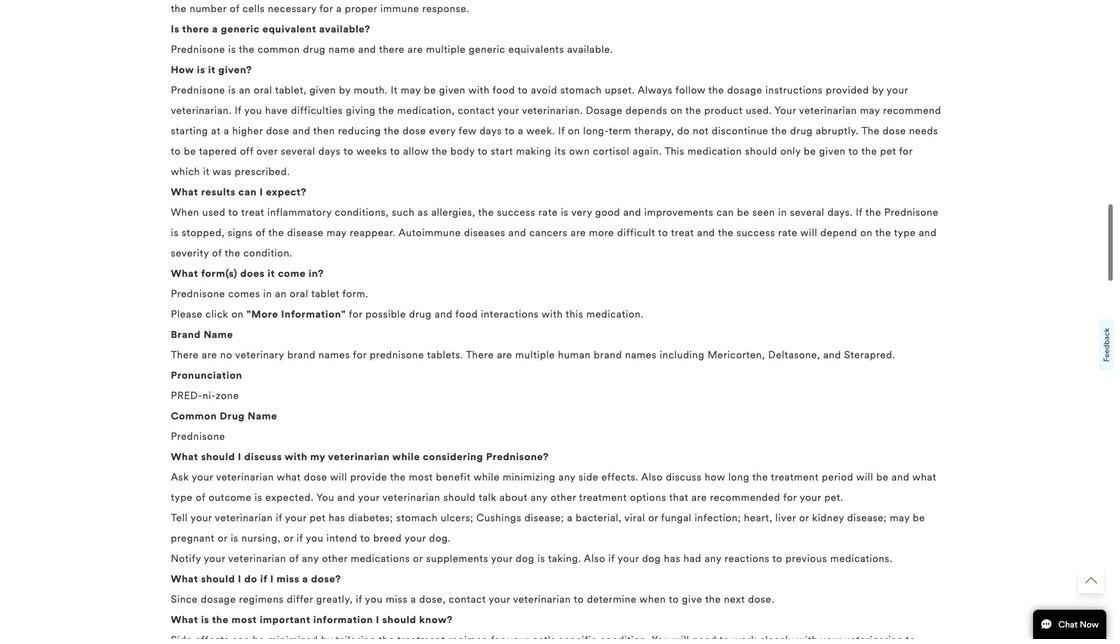 Task type: locate. For each thing, give the bounding box(es) containing it.
food left avoid
[[493, 84, 515, 96]]

any left side
[[559, 472, 576, 484]]

an down given?
[[239, 84, 251, 96]]

other
[[551, 492, 576, 504], [322, 553, 348, 565]]

food inside prednisone is an oral tablet, given by mouth. it may be given with food to avoid stomach upset. always follow the dosage instructions provided by your veterinarian. if you have difficulties giving the medication, contact your veterinarian. dosage depends on the product used. your veterinarian may recommend starting at a higher dose and then reducing the dose every few days to a week. if on long-term therapy, do not discontinue the drug abruptly. the dose needs to be tapered off over several days to weeks to allow the body to start making its own cortisol again. this medication should only be given to the pet for which it was prescribed.
[[493, 84, 515, 96]]

0 horizontal spatial type
[[171, 492, 193, 504]]

pred-ni-zone
[[171, 390, 239, 402]]

has
[[329, 512, 345, 524], [664, 553, 681, 565]]

names left including
[[625, 349, 657, 361]]

taking.
[[548, 553, 581, 565]]

of inside ask your veterinarian what dose will provide the most benefit while minimizing any side effects. also discuss how long the treatment period will be and what type of outcome is expected. you and your veterinarian should talk about any other treatment options that are recommended for your pet.
[[196, 492, 206, 504]]

your right ask
[[192, 472, 213, 484]]

dog up when
[[642, 553, 661, 565]]

1 horizontal spatial type
[[894, 227, 916, 239]]

what results can i expect?
[[171, 186, 307, 198]]

discuss up expected.
[[244, 451, 282, 463]]

veterinarian. down avoid
[[522, 104, 583, 117]]

what should i do if i miss a dose?
[[171, 574, 341, 586]]

1 vertical spatial can
[[717, 206, 734, 218]]

rate up cancers
[[539, 206, 558, 218]]

0 vertical spatial miss
[[277, 574, 300, 586]]

do left not
[[677, 125, 690, 137]]

1 horizontal spatial food
[[493, 84, 515, 96]]

1 horizontal spatial brand
[[594, 349, 622, 361]]

your down notify your veterinarian of any other medications or supplements your dog is taking. also if your dog has had any reactions to previous medications. at the bottom
[[489, 594, 510, 606]]

what for what form(s) does it come in?
[[171, 268, 198, 280]]

3 what from the top
[[171, 451, 198, 463]]

pronunciation
[[171, 370, 242, 382]]

2 what from the top
[[171, 268, 198, 280]]

what down since
[[171, 614, 198, 626]]

2 there from the left
[[466, 349, 494, 361]]

1 vertical spatial if
[[558, 125, 565, 137]]

what down severity at left top
[[171, 268, 198, 280]]

1 what from the top
[[171, 186, 198, 198]]

seen
[[752, 206, 775, 218]]

weeks
[[356, 145, 387, 157]]

2 vertical spatial drug
[[409, 308, 432, 320]]

you
[[316, 492, 334, 504]]

0 horizontal spatial by
[[339, 84, 351, 96]]

treatment
[[771, 472, 819, 484], [579, 492, 627, 504]]

1 vertical spatial oral
[[290, 288, 308, 300]]

stomach inside prednisone is an oral tablet, given by mouth. it may be given with food to avoid stomach upset. always follow the dosage instructions provided by your veterinarian. if you have difficulties giving the medication, contact your veterinarian. dosage depends on the product used. your veterinarian may recommend starting at a higher dose and then reducing the dose every few days to a week. if on long-term therapy, do not discontinue the drug abruptly. the dose needs to be tapered off over several days to weeks to allow the body to start making its own cortisol again. this medication should only be given to the pet for which it was prescribed.
[[560, 84, 602, 96]]

pet down recommend
[[880, 145, 896, 157]]

heart,
[[744, 512, 772, 524]]

1 vertical spatial drug
[[790, 125, 813, 137]]

0 horizontal spatial there
[[171, 349, 199, 361]]

signs
[[228, 227, 253, 239]]

what is the most important information i should know?
[[171, 614, 453, 626]]

days right 'few'
[[480, 125, 502, 137]]

1 vertical spatial multiple
[[515, 349, 555, 361]]

if right the days.
[[856, 206, 863, 218]]

0 horizontal spatial name
[[204, 329, 233, 341]]

1 horizontal spatial can
[[717, 206, 734, 218]]

1 vertical spatial several
[[790, 206, 825, 218]]

names down the information"
[[319, 349, 350, 361]]

it
[[208, 64, 216, 76], [203, 166, 210, 178], [268, 268, 275, 280]]

a
[[212, 23, 218, 35], [224, 125, 229, 137], [518, 125, 524, 137], [567, 512, 573, 524], [302, 574, 308, 586], [411, 594, 416, 606]]

0 horizontal spatial food
[[455, 308, 478, 320]]

therapy,
[[634, 125, 674, 137]]

1 horizontal spatial do
[[677, 125, 690, 137]]

to left "give" at bottom right
[[669, 594, 679, 606]]

be
[[424, 84, 436, 96], [184, 145, 196, 157], [804, 145, 816, 157], [737, 206, 749, 218], [876, 472, 889, 484], [913, 512, 925, 524]]

0 vertical spatial treat
[[241, 206, 264, 218]]

disease; down ask your veterinarian what dose will provide the most benefit while minimizing any side effects. also discuss how long the treatment period will be and what type of outcome is expected. you and your veterinarian should talk about any other treatment options that are recommended for your pet.
[[525, 512, 564, 524]]

2 brand from the left
[[594, 349, 622, 361]]

effects.
[[602, 472, 639, 484]]

in inside when used to treat inflammatory conditions, such as allergies, the success rate is very good and improvements can be seen in several days. if the prednisone is stopped, signs of the disease may reappear. autoimmune diseases and cancers are more difficult to treat and the success rate will depend on the type and severity of the condition.
[[778, 206, 787, 218]]

0 horizontal spatial there
[[182, 23, 209, 35]]

1 horizontal spatial dosage
[[727, 84, 763, 96]]

1 vertical spatial you
[[306, 533, 324, 545]]

contact up 'few'
[[458, 104, 495, 117]]

1 vertical spatial type
[[171, 492, 193, 504]]

prednisone for prednisone comes in an oral tablet form.
[[171, 288, 225, 300]]

to left "allow"
[[390, 145, 400, 157]]

1 vertical spatial food
[[455, 308, 478, 320]]

you left intend
[[306, 533, 324, 545]]

1 horizontal spatial while
[[474, 472, 500, 484]]

0 vertical spatial stomach
[[560, 84, 602, 96]]

should inside ask your veterinarian what dose will provide the most benefit while minimizing any side effects. also discuss how long the treatment period will be and what type of outcome is expected. you and your veterinarian should talk about any other treatment options that are recommended for your pet.
[[443, 492, 476, 504]]

if inside when used to treat inflammatory conditions, such as allergies, the success rate is very good and improvements can be seen in several days. if the prednisone is stopped, signs of the disease may reappear. autoimmune diseases and cancers are more difficult to treat and the success rate will depend on the type and severity of the condition.
[[856, 206, 863, 218]]

long-
[[583, 125, 609, 137]]

veterinarian up what should i do if i miss a dose?
[[228, 553, 286, 565]]

scroll to top image
[[1085, 576, 1097, 587]]

you inside the "tell your veterinarian if your pet has diabetes; stomach ulcers; cushings disease; a bacterial, viral or fungal infection; heart, liver or kidney disease; may be pregnant or is nursing, or if you intend to breed your dog."
[[306, 533, 324, 545]]

what for what should i do if i miss a dose?
[[171, 574, 198, 586]]

a right at
[[224, 125, 229, 137]]

next
[[724, 594, 745, 606]]

if up "higher"
[[235, 104, 242, 117]]

of left outcome
[[196, 492, 206, 504]]

given up "difficulties"
[[310, 84, 336, 96]]

1 vertical spatial rate
[[778, 227, 798, 239]]

can down prescribed.
[[238, 186, 257, 198]]

know?
[[419, 614, 453, 626]]

over
[[257, 145, 278, 157]]

0 horizontal spatial multiple
[[426, 43, 466, 55]]

if down expected.
[[276, 512, 282, 524]]

bacterial,
[[576, 512, 622, 524]]

will right period on the bottom right
[[856, 472, 873, 484]]

will inside when used to treat inflammatory conditions, such as allergies, the success rate is very good and improvements can be seen in several days. if the prednisone is stopped, signs of the disease may reappear. autoimmune diseases and cancers are more difficult to treat and the success rate will depend on the type and severity of the condition.
[[800, 227, 818, 239]]

form.
[[342, 288, 368, 300]]

0 vertical spatial drug
[[303, 43, 326, 55]]

was
[[213, 166, 232, 178]]

given
[[310, 84, 336, 96], [439, 84, 466, 96], [819, 145, 846, 157]]

in right seen
[[778, 206, 787, 218]]

success
[[497, 206, 536, 218], [737, 227, 775, 239]]

veterinarian up abruptly.
[[799, 104, 857, 117]]

what up ask
[[171, 451, 198, 463]]

how
[[171, 64, 194, 76]]

0 horizontal spatial several
[[281, 145, 315, 157]]

to down abruptly.
[[849, 145, 859, 157]]

by right provided
[[872, 84, 884, 96]]

oral
[[254, 84, 272, 96], [290, 288, 308, 300]]

4 what from the top
[[171, 574, 198, 586]]

0 horizontal spatial miss
[[277, 574, 300, 586]]

should down discontinue
[[745, 145, 777, 157]]

1 horizontal spatial several
[[790, 206, 825, 218]]

dosage up used.
[[727, 84, 763, 96]]

or right the viral
[[648, 512, 658, 524]]

0 horizontal spatial stomach
[[396, 512, 438, 524]]

deltasone,
[[768, 349, 820, 361]]

brand
[[287, 349, 316, 361], [594, 349, 622, 361]]

days.
[[828, 206, 853, 218]]

allergies,
[[431, 206, 475, 218]]

2 horizontal spatial if
[[856, 206, 863, 218]]

1 vertical spatial stomach
[[396, 512, 438, 524]]

1 horizontal spatial pet
[[880, 145, 896, 157]]

product
[[704, 104, 743, 117]]

come
[[278, 268, 306, 280]]

1 vertical spatial treat
[[671, 227, 694, 239]]

veterinarian. up starting
[[171, 104, 232, 117]]

by left mouth.
[[339, 84, 351, 96]]

condition.
[[243, 247, 292, 259]]

may right disease
[[327, 227, 347, 239]]

1 horizontal spatial with
[[468, 84, 490, 96]]

or right liver
[[799, 512, 809, 524]]

1 horizontal spatial also
[[641, 472, 663, 484]]

0 vertical spatial there
[[182, 23, 209, 35]]

1 vertical spatial treatment
[[579, 492, 627, 504]]

such
[[392, 206, 415, 218]]

0 vertical spatial other
[[551, 492, 576, 504]]

type inside ask your veterinarian what dose will provide the most benefit while minimizing any side effects. also discuss how long the treatment period will be and what type of outcome is expected. you and your veterinarian should talk about any other treatment options that are recommended for your pet.
[[171, 492, 193, 504]]

may inside when used to treat inflammatory conditions, such as allergies, the success rate is very good and improvements can be seen in several days. if the prednisone is stopped, signs of the disease may reappear. autoimmune diseases and cancers are more difficult to treat and the success rate will depend on the type and severity of the condition.
[[327, 227, 347, 239]]

upset.
[[605, 84, 635, 96]]

your left the pet.
[[800, 492, 821, 504]]

several
[[281, 145, 315, 157], [790, 206, 825, 218]]

1 veterinarian. from the left
[[171, 104, 232, 117]]

2 by from the left
[[872, 84, 884, 96]]

what
[[171, 186, 198, 198], [171, 268, 198, 280], [171, 451, 198, 463], [171, 574, 198, 586], [171, 614, 198, 626]]

depends
[[626, 104, 668, 117]]

only
[[780, 145, 801, 157]]

2 dog from the left
[[642, 553, 661, 565]]

0 horizontal spatial oral
[[254, 84, 272, 96]]

breed
[[373, 533, 402, 545]]

1 vertical spatial dosage
[[201, 594, 236, 606]]

prednisone for prednisone is the common drug name and there are multiple generic equivalents available.
[[171, 43, 225, 55]]

dose?
[[311, 574, 341, 586]]

pet inside the "tell your veterinarian if your pet has diabetes; stomach ulcers; cushings disease; a bacterial, viral or fungal infection; heart, liver or kidney disease; may be pregnant or is nursing, or if you intend to breed your dog."
[[310, 512, 326, 524]]

do up regimens
[[244, 574, 257, 586]]

1 horizontal spatial dog
[[642, 553, 661, 565]]

nursing,
[[241, 533, 281, 545]]

several left the days.
[[790, 206, 825, 218]]

what should i discuss with my veterinarian while considering prednisone?
[[171, 451, 549, 463]]

also inside ask your veterinarian what dose will provide the most benefit while minimizing any side effects. also discuss how long the treatment period will be and what type of outcome is expected. you and your veterinarian should talk about any other treatment options that are recommended for your pet.
[[641, 472, 663, 484]]

in up "more
[[263, 288, 272, 300]]

5 what from the top
[[171, 614, 198, 626]]

1 horizontal spatial disease;
[[847, 512, 887, 524]]

a inside the "tell your veterinarian if your pet has diabetes; stomach ulcers; cushings disease; a bacterial, viral or fungal infection; heart, liver or kidney disease; may be pregnant or is nursing, or if you intend to breed your dog."
[[567, 512, 573, 524]]

0 vertical spatial contact
[[458, 104, 495, 117]]

again.
[[633, 145, 662, 157]]

0 vertical spatial discuss
[[244, 451, 282, 463]]

0 vertical spatial type
[[894, 227, 916, 239]]

it left was
[[203, 166, 210, 178]]

reappear.
[[350, 227, 396, 239]]

it inside prednisone is an oral tablet, given by mouth. it may be given with food to avoid stomach upset. always follow the dosage instructions provided by your veterinarian. if you have difficulties giving the medication, contact your veterinarian. dosage depends on the product used. your veterinarian may recommend starting at a higher dose and then reducing the dose every few days to a week. if on long-term therapy, do not discontinue the drug abruptly. the dose needs to be tapered off over several days to weeks to allow the body to start making its own cortisol again. this medication should only be given to the pet for which it was prescribed.
[[203, 166, 210, 178]]

common drug name
[[171, 410, 277, 422]]

your
[[775, 104, 796, 117]]

name right drug
[[248, 410, 277, 422]]

mericorten,
[[708, 349, 765, 361]]

most down regimens
[[232, 614, 257, 626]]

stomach inside the "tell your veterinarian if your pet has diabetes; stomach ulcers; cushings disease; a bacterial, viral or fungal infection; heart, liver or kidney disease; may be pregnant or is nursing, or if you intend to breed your dog."
[[396, 512, 438, 524]]

you up "higher"
[[244, 104, 262, 117]]

for down form.
[[349, 308, 363, 320]]

prednisone?
[[486, 451, 549, 463]]

there right tablets. on the left
[[466, 349, 494, 361]]

discuss inside ask your veterinarian what dose will provide the most benefit while minimizing any side effects. also discuss how long the treatment period will be and what type of outcome is expected. you and your veterinarian should talk about any other treatment options that are recommended for your pet.
[[666, 472, 702, 484]]

including
[[660, 349, 705, 361]]

1 vertical spatial pet
[[310, 512, 326, 524]]

as
[[418, 206, 428, 218]]

can left seen
[[717, 206, 734, 218]]

2 what from the left
[[912, 472, 937, 484]]

your up recommend
[[887, 84, 908, 96]]

has inside the "tell your veterinarian if your pet has diabetes; stomach ulcers; cushings disease; a bacterial, viral or fungal infection; heart, liver or kidney disease; may be pregnant or is nursing, or if you intend to breed your dog."
[[329, 512, 345, 524]]

while inside ask your veterinarian what dose will provide the most benefit while minimizing any side effects. also discuss how long the treatment period will be and what type of outcome is expected. you and your veterinarian should talk about any other treatment options that are recommended for your pet.
[[474, 472, 500, 484]]

expected.
[[265, 492, 314, 504]]

pet down you
[[310, 512, 326, 524]]

considering
[[423, 451, 483, 463]]

0 vertical spatial with
[[468, 84, 490, 96]]

oral up "have"
[[254, 84, 272, 96]]

with left "this"
[[542, 308, 563, 320]]

1 horizontal spatial an
[[275, 288, 287, 300]]

success up diseases
[[497, 206, 536, 218]]

your down provide
[[358, 492, 380, 504]]

0 horizontal spatial names
[[319, 349, 350, 361]]

0 horizontal spatial most
[[232, 614, 257, 626]]

0 vertical spatial dosage
[[727, 84, 763, 96]]

for down 'needs'
[[899, 145, 913, 157]]

several right over
[[281, 145, 315, 157]]

2 horizontal spatial drug
[[790, 125, 813, 137]]

1 horizontal spatial there
[[466, 349, 494, 361]]

0 vertical spatial you
[[244, 104, 262, 117]]

prednisone inside prednisone is an oral tablet, given by mouth. it may be given with food to avoid stomach upset. always follow the dosage instructions provided by your veterinarian. if you have difficulties giving the medication, contact your veterinarian. dosage depends on the product used. your veterinarian may recommend starting at a higher dose and then reducing the dose every few days to a week. if on long-term therapy, do not discontinue the drug abruptly. the dose needs to be tapered off over several days to weeks to allow the body to start making its own cortisol again. this medication should only be given to the pet for which it was prescribed.
[[171, 84, 225, 96]]

stomach
[[560, 84, 602, 96], [396, 512, 438, 524]]

0 horizontal spatial what
[[277, 472, 301, 484]]

have
[[265, 104, 288, 117]]

term
[[609, 125, 632, 137]]

if
[[235, 104, 242, 117], [558, 125, 565, 137], [856, 206, 863, 218]]

0 vertical spatial has
[[329, 512, 345, 524]]

medications.
[[830, 553, 893, 565]]

0 horizontal spatial discuss
[[244, 451, 282, 463]]

discontinue
[[712, 125, 769, 137]]

0 vertical spatial an
[[239, 84, 251, 96]]

1 disease; from the left
[[525, 512, 564, 524]]

should down common drug name
[[201, 451, 235, 463]]

1 there from the left
[[171, 349, 199, 361]]

stomach up dog.
[[396, 512, 438, 524]]

0 horizontal spatial pet
[[310, 512, 326, 524]]

cushings
[[476, 512, 522, 524]]

notify
[[171, 553, 201, 565]]

1 vertical spatial contact
[[449, 594, 486, 606]]

0 vertical spatial food
[[493, 84, 515, 96]]

diseases
[[464, 227, 506, 239]]

type inside when used to treat inflammatory conditions, such as allergies, the success rate is very good and improvements can be seen in several days. if the prednisone is stopped, signs of the disease may reappear. autoimmune diseases and cancers are more difficult to treat and the success rate will depend on the type and severity of the condition.
[[894, 227, 916, 239]]

given?
[[218, 64, 252, 76]]

outcome
[[209, 492, 252, 504]]

infection;
[[695, 512, 741, 524]]

2 vertical spatial you
[[365, 594, 383, 606]]

prednisone for prednisone is an oral tablet, given by mouth. it may be given with food to avoid stomach upset. always follow the dosage instructions provided by your veterinarian. if you have difficulties giving the medication, contact your veterinarian. dosage depends on the product used. your veterinarian may recommend starting at a higher dose and then reducing the dose every few days to a week. if on long-term therapy, do not discontinue the drug abruptly. the dose needs to be tapered off over several days to weeks to allow the body to start making its own cortisol again. this medication should only be given to the pet for which it was prescribed.
[[171, 84, 225, 96]]

names
[[319, 349, 350, 361], [625, 349, 657, 361]]

1 vertical spatial also
[[584, 553, 605, 565]]

miss left dose,
[[386, 594, 408, 606]]

human
[[558, 349, 591, 361]]

1 horizontal spatial discuss
[[666, 472, 702, 484]]

1 horizontal spatial if
[[558, 125, 565, 137]]

0 vertical spatial pet
[[880, 145, 896, 157]]

when
[[640, 594, 666, 606]]

will
[[800, 227, 818, 239], [330, 472, 347, 484], [856, 472, 873, 484]]

0 horizontal spatial dog
[[516, 553, 535, 565]]

own
[[569, 145, 590, 157]]

expect?
[[266, 186, 307, 198]]

information
[[313, 614, 373, 626]]

1 horizontal spatial by
[[872, 84, 884, 96]]

1 horizontal spatial miss
[[386, 594, 408, 606]]

veterinarian down outcome
[[215, 512, 273, 524]]

0 horizontal spatial treatment
[[579, 492, 627, 504]]

treat down improvements
[[671, 227, 694, 239]]

to left avoid
[[518, 84, 528, 96]]

1 horizontal spatial drug
[[409, 308, 432, 320]]

instructions
[[766, 84, 823, 96]]

1 horizontal spatial there
[[379, 43, 405, 55]]

generic left equivalents
[[469, 43, 505, 55]]

while up talk
[[474, 472, 500, 484]]

are inside when used to treat inflammatory conditions, such as allergies, the success rate is very good and improvements can be seen in several days. if the prednisone is stopped, signs of the disease may reappear. autoimmune diseases and cancers are more difficult to treat and the success rate will depend on the type and severity of the condition.
[[571, 227, 586, 239]]

0 horizontal spatial in
[[263, 288, 272, 300]]

that
[[669, 492, 689, 504]]

generic up given?
[[221, 23, 260, 35]]

common
[[171, 410, 217, 422]]

1 horizontal spatial names
[[625, 349, 657, 361]]

1 names from the left
[[319, 349, 350, 361]]

in
[[778, 206, 787, 218], [263, 288, 272, 300]]

reducing
[[338, 125, 381, 137]]

1 horizontal spatial given
[[439, 84, 466, 96]]

what up since
[[171, 574, 198, 586]]

rate
[[539, 206, 558, 218], [778, 227, 798, 239]]

very
[[571, 206, 592, 218]]

1 vertical spatial generic
[[469, 43, 505, 55]]

a left dose,
[[411, 594, 416, 606]]

1 brand from the left
[[287, 349, 316, 361]]

treat up the "signs" at the left top of the page
[[241, 206, 264, 218]]

0 vertical spatial multiple
[[426, 43, 466, 55]]

drug left name on the top of page
[[303, 43, 326, 55]]

days down then
[[318, 145, 341, 157]]



Task type: describe. For each thing, give the bounding box(es) containing it.
0 horizontal spatial also
[[584, 553, 605, 565]]

what for what should i discuss with my veterinarian while considering prednisone?
[[171, 451, 198, 463]]

should down notify in the left bottom of the page
[[201, 574, 235, 586]]

difficulties
[[291, 104, 343, 117]]

abruptly.
[[816, 125, 859, 137]]

depend
[[821, 227, 857, 239]]

is inside ask your veterinarian what dose will provide the most benefit while minimizing any side effects. also discuss how long the treatment period will be and what type of outcome is expected. you and your veterinarian should talk about any other treatment options that are recommended for your pet.
[[255, 492, 262, 504]]

on up own
[[568, 125, 580, 137]]

1 horizontal spatial has
[[664, 553, 681, 565]]

1 vertical spatial days
[[318, 145, 341, 157]]

0 horizontal spatial success
[[497, 206, 536, 218]]

any down minimizing
[[531, 492, 548, 504]]

to down reducing
[[344, 145, 354, 157]]

veterinarian inside prednisone is an oral tablet, given by mouth. it may be given with food to avoid stomach upset. always follow the dosage instructions provided by your veterinarian. if you have difficulties giving the medication, contact your veterinarian. dosage depends on the product used. your veterinarian may recommend starting at a higher dose and then reducing the dose every few days to a week. if on long-term therapy, do not discontinue the drug abruptly. the dose needs to be tapered off over several days to weeks to allow the body to start making its own cortisol again. this medication should only be given to the pet for which it was prescribed.
[[799, 104, 857, 117]]

your down cushings
[[491, 553, 513, 565]]

on down follow
[[671, 104, 683, 117]]

0 horizontal spatial treat
[[241, 206, 264, 218]]

drug inside prednisone is an oral tablet, given by mouth. it may be given with food to avoid stomach upset. always follow the dosage instructions provided by your veterinarian. if you have difficulties giving the medication, contact your veterinarian. dosage depends on the product used. your veterinarian may recommend starting at a higher dose and then reducing the dose every few days to a week. if on long-term therapy, do not discontinue the drug abruptly. the dose needs to be tapered off over several days to weeks to allow the body to start making its own cortisol again. this medication should only be given to the pet for which it was prescribed.
[[790, 125, 813, 137]]

to up start
[[505, 125, 515, 137]]

1 vertical spatial miss
[[386, 594, 408, 606]]

1 vertical spatial do
[[244, 574, 257, 586]]

0 horizontal spatial other
[[322, 553, 348, 565]]

1 dog from the left
[[516, 553, 535, 565]]

be inside ask your veterinarian what dose will provide the most benefit while minimizing any side effects. also discuss how long the treatment period will be and what type of outcome is expected. you and your veterinarian should talk about any other treatment options that are recommended for your pet.
[[876, 472, 889, 484]]

may inside the "tell your veterinarian if your pet has diabetes; stomach ulcers; cushings disease; a bacterial, viral or fungal infection; heart, liver or kidney disease; may be pregnant or is nursing, or if you intend to breed your dog."
[[890, 512, 910, 524]]

your up start
[[498, 104, 519, 117]]

available?
[[319, 23, 370, 35]]

0 horizontal spatial dosage
[[201, 594, 236, 606]]

1 vertical spatial an
[[275, 288, 287, 300]]

0 horizontal spatial with
[[285, 451, 307, 463]]

oral inside prednisone is an oral tablet, given by mouth. it may be given with food to avoid stomach upset. always follow the dosage instructions provided by your veterinarian. if you have difficulties giving the medication, contact your veterinarian. dosage depends on the product used. your veterinarian may recommend starting at a higher dose and then reducing the dose every few days to a week. if on long-term therapy, do not discontinue the drug abruptly. the dose needs to be tapered off over several days to weeks to allow the body to start making its own cortisol again. this medication should only be given to the pet for which it was prescribed.
[[254, 84, 272, 96]]

starting
[[171, 125, 208, 137]]

ulcers;
[[441, 512, 473, 524]]

any up the dose?
[[302, 553, 319, 565]]

diabetes;
[[348, 512, 393, 524]]

2 vertical spatial it
[[268, 268, 275, 280]]

to left start
[[478, 145, 488, 157]]

veterinarian down notify your veterinarian of any other medications or supplements your dog is taking. also if your dog has had any reactions to previous medications. at the bottom
[[513, 594, 571, 606]]

is
[[171, 23, 179, 35]]

on right click
[[231, 308, 244, 320]]

dog.
[[429, 533, 451, 545]]

is there a generic equivalent available?
[[171, 23, 370, 35]]

can inside when used to treat inflammatory conditions, such as allergies, the success rate is very good and improvements can be seen in several days. if the prednisone is stopped, signs of the disease may reappear. autoimmune diseases and cancers are more difficult to treat and the success rate will depend on the type and severity of the condition.
[[717, 206, 734, 218]]

avoid
[[531, 84, 557, 96]]

1 horizontal spatial treat
[[671, 227, 694, 239]]

what for what is the most important information i should know?
[[171, 614, 198, 626]]

be inside when used to treat inflammatory conditions, such as allergies, the success rate is very good and improvements can be seen in several days. if the prednisone is stopped, signs of the disease may reappear. autoimmune diseases and cancers are more difficult to treat and the success rate will depend on the type and severity of the condition.
[[737, 206, 749, 218]]

are up medication,
[[408, 43, 423, 55]]

2 horizontal spatial you
[[365, 594, 383, 606]]

2 disease; from the left
[[847, 512, 887, 524]]

2 horizontal spatial with
[[542, 308, 563, 320]]

improvements
[[644, 206, 714, 218]]

every
[[429, 125, 456, 137]]

always
[[638, 84, 673, 96]]

the
[[862, 125, 880, 137]]

zone
[[216, 390, 239, 402]]

veterinary
[[235, 349, 284, 361]]

had
[[684, 553, 702, 565]]

liver
[[775, 512, 796, 524]]

long
[[728, 472, 750, 484]]

you inside prednisone is an oral tablet, given by mouth. it may be given with food to avoid stomach upset. always follow the dosage instructions provided by your veterinarian. if you have difficulties giving the medication, contact your veterinarian. dosage depends on the product used. your veterinarian may recommend starting at a higher dose and then reducing the dose every few days to a week. if on long-term therapy, do not discontinue the drug abruptly. the dose needs to be tapered off over several days to weeks to allow the body to start making its own cortisol again. this medication should only be given to the pet for which it was prescribed.
[[244, 104, 262, 117]]

several inside prednisone is an oral tablet, given by mouth. it may be given with food to avoid stomach upset. always follow the dosage instructions provided by your veterinarian. if you have difficulties giving the medication, contact your veterinarian. dosage depends on the product used. your veterinarian may recommend starting at a higher dose and then reducing the dose every few days to a week. if on long-term therapy, do not discontinue the drug abruptly. the dose needs to be tapered off over several days to weeks to allow the body to start making its own cortisol again. this medication should only be given to the pet for which it was prescribed.
[[281, 145, 315, 157]]

to left previous
[[773, 553, 783, 565]]

is inside the "tell your veterinarian if your pet has diabetes; stomach ulcers; cushings disease; a bacterial, viral or fungal infection; heart, liver or kidney disease; may be pregnant or is nursing, or if you intend to breed your dog."
[[231, 533, 238, 545]]

greatly,
[[316, 594, 353, 606]]

results
[[201, 186, 236, 198]]

prednisone inside when used to treat inflammatory conditions, such as allergies, the success rate is very good and improvements can be seen in several days. if the prednisone is stopped, signs of the disease may reappear. autoimmune diseases and cancers are more difficult to treat and the success rate will depend on the type and severity of the condition.
[[884, 206, 939, 218]]

are left no at left
[[202, 349, 217, 361]]

to down improvements
[[658, 227, 668, 239]]

or right "nursing,"
[[284, 533, 294, 545]]

used
[[202, 206, 226, 218]]

since
[[171, 594, 198, 606]]

prednisone comes in an oral tablet form.
[[171, 288, 368, 300]]

medication
[[688, 145, 742, 157]]

do inside prednisone is an oral tablet, given by mouth. it may be given with food to avoid stomach upset. always follow the dosage instructions provided by your veterinarian. if you have difficulties giving the medication, contact your veterinarian. dosage depends on the product used. your veterinarian may recommend starting at a higher dose and then reducing the dose every few days to a week. if on long-term therapy, do not discontinue the drug abruptly. the dose needs to be tapered off over several days to weeks to allow the body to start making its own cortisol again. this medication should only be given to the pet for which it was prescribed.
[[677, 125, 690, 137]]

information"
[[281, 308, 346, 320]]

1 horizontal spatial rate
[[778, 227, 798, 239]]

if right "nursing,"
[[297, 533, 303, 545]]

any right had
[[705, 553, 722, 565]]

prednisone is the common drug name and there are multiple generic equivalents available.
[[171, 43, 613, 55]]

if right greatly,
[[356, 594, 362, 606]]

tablet,
[[275, 84, 307, 96]]

to inside the "tell your veterinarian if your pet has diabetes; stomach ulcers; cushings disease; a bacterial, viral or fungal infection; heart, liver or kidney disease; may be pregnant or is nursing, or if you intend to breed your dog."
[[360, 533, 370, 545]]

0 vertical spatial rate
[[539, 206, 558, 218]]

differ
[[287, 594, 313, 606]]

other inside ask your veterinarian what dose will provide the most benefit while minimizing any side effects. also discuss how long the treatment period will be and what type of outcome is expected. you and your veterinarian should talk about any other treatment options that are recommended for your pet.
[[551, 492, 576, 504]]

0 horizontal spatial if
[[235, 104, 242, 117]]

dose.
[[748, 594, 774, 606]]

most inside ask your veterinarian what dose will provide the most benefit while minimizing any side effects. also discuss how long the treatment period will be and what type of outcome is expected. you and your veterinarian should talk about any other treatment options that are recommended for your pet.
[[409, 472, 433, 484]]

0 horizontal spatial drug
[[303, 43, 326, 55]]

0 horizontal spatial given
[[310, 84, 336, 96]]

1 by from the left
[[339, 84, 351, 96]]

for left prednisone
[[353, 349, 367, 361]]

common
[[258, 43, 300, 55]]

of up 'differ'
[[289, 553, 299, 565]]

1 vertical spatial there
[[379, 43, 405, 55]]

fungal
[[661, 512, 692, 524]]

several inside when used to treat inflammatory conditions, such as allergies, the success rate is very good and improvements can be seen in several days. if the prednisone is stopped, signs of the disease may reappear. autoimmune diseases and cancers are more difficult to treat and the success rate will depend on the type and severity of the condition.
[[790, 206, 825, 218]]

ask your veterinarian what dose will provide the most benefit while minimizing any side effects. also discuss how long the treatment period will be and what type of outcome is expected. you and your veterinarian should talk about any other treatment options that are recommended for your pet.
[[171, 472, 937, 504]]

to up which
[[171, 145, 181, 157]]

if up determine
[[608, 553, 615, 565]]

start
[[491, 145, 513, 157]]

are down interactions
[[497, 349, 512, 361]]

needs
[[909, 125, 938, 137]]

1 vertical spatial name
[[248, 410, 277, 422]]

dose inside ask your veterinarian what dose will provide the most benefit while minimizing any side effects. also discuss how long the treatment period will be and what type of outcome is expected. you and your veterinarian should talk about any other treatment options that are recommended for your pet.
[[304, 472, 327, 484]]

an inside prednisone is an oral tablet, given by mouth. it may be given with food to avoid stomach upset. always follow the dosage instructions provided by your veterinarian. if you have difficulties giving the medication, contact your veterinarian. dosage depends on the product used. your veterinarian may recommend starting at a higher dose and then reducing the dose every few days to a week. if on long-term therapy, do not discontinue the drug abruptly. the dose needs to be tapered off over several days to weeks to allow the body to start making its own cortisol again. this medication should only be given to the pet for which it was prescribed.
[[239, 84, 251, 96]]

brand
[[171, 329, 201, 341]]

1 horizontal spatial treatment
[[771, 472, 819, 484]]

may up the
[[860, 104, 880, 117]]

to left determine
[[574, 594, 584, 606]]

pred-
[[171, 390, 203, 402]]

veterinarian up provide
[[328, 451, 390, 463]]

your down expected.
[[285, 512, 307, 524]]

making
[[516, 145, 552, 157]]

your left dog.
[[405, 533, 426, 545]]

be inside the "tell your veterinarian if your pet has diabetes; stomach ulcers; cushings disease; a bacterial, viral or fungal infection; heart, liver or kidney disease; may be pregnant or is nursing, or if you intend to breed your dog."
[[913, 512, 925, 524]]

comes
[[228, 288, 260, 300]]

if up regimens
[[260, 574, 267, 586]]

for inside ask your veterinarian what dose will provide the most benefit while minimizing any side effects. also discuss how long the treatment period will be and what type of outcome is expected. you and your veterinarian should talk about any other treatment options that are recommended for your pet.
[[783, 492, 797, 504]]

your down the viral
[[618, 553, 639, 565]]

tell
[[171, 512, 188, 524]]

2 veterinarian. from the left
[[522, 104, 583, 117]]

dose up "allow"
[[403, 125, 426, 137]]

your right tell
[[191, 512, 212, 524]]

1 horizontal spatial generic
[[469, 43, 505, 55]]

viral
[[624, 512, 645, 524]]

options
[[630, 492, 666, 504]]

when
[[171, 206, 199, 218]]

ni-
[[203, 390, 216, 402]]

prednisone is an oral tablet, given by mouth. it may be given with food to avoid stomach upset. always follow the dosage instructions provided by your veterinarian. if you have difficulties giving the medication, contact your veterinarian. dosage depends on the product used. your veterinarian may recommend starting at a higher dose and then reducing the dose every few days to a week. if on long-term therapy, do not discontinue the drug abruptly. the dose needs to be tapered off over several days to weeks to allow the body to start making its own cortisol again. this medication should only be given to the pet for which it was prescribed.
[[171, 84, 941, 178]]

provided
[[826, 84, 869, 96]]

there are no veterinary brand names for prednisone tablets. there are multiple human brand names including mericorten, deltasone, and sterapred.
[[171, 349, 895, 361]]

then
[[313, 125, 335, 137]]

on inside when used to treat inflammatory conditions, such as allergies, the success rate is very good and improvements can be seen in several days. if the prednisone is stopped, signs of the disease may reappear. autoimmune diseases and cancers are more difficult to treat and the success rate will depend on the type and severity of the condition.
[[860, 227, 873, 239]]

for inside prednisone is an oral tablet, given by mouth. it may be given with food to avoid stomach upset. always follow the dosage instructions provided by your veterinarian. if you have difficulties giving the medication, contact your veterinarian. dosage depends on the product used. your veterinarian may recommend starting at a higher dose and then reducing the dose every few days to a week. if on long-term therapy, do not discontinue the drug abruptly. the dose needs to be tapered off over several days to weeks to allow the body to start making its own cortisol again. this medication should only be given to the pet for which it was prescribed.
[[899, 145, 913, 157]]

may right it
[[401, 84, 421, 96]]

"more
[[247, 308, 278, 320]]

veterinarian up "diabetes;"
[[382, 492, 440, 504]]

please click on "more information" for possible drug and food interactions with this medication.
[[171, 308, 644, 320]]

2 horizontal spatial given
[[819, 145, 846, 157]]

side
[[579, 472, 599, 484]]

this
[[566, 308, 583, 320]]

dosage inside prednisone is an oral tablet, given by mouth. it may be given with food to avoid stomach upset. always follow the dosage instructions provided by your veterinarian. if you have difficulties giving the medication, contact your veterinarian. dosage depends on the product used. your veterinarian may recommend starting at a higher dose and then reducing the dose every few days to a week. if on long-term therapy, do not discontinue the drug abruptly. the dose needs to be tapered off over several days to weeks to allow the body to start making its own cortisol again. this medication should only be given to the pet for which it was prescribed.
[[727, 84, 763, 96]]

is inside prednisone is an oral tablet, given by mouth. it may be given with food to avoid stomach upset. always follow the dosage instructions provided by your veterinarian. if you have difficulties giving the medication, contact your veterinarian. dosage depends on the product used. your veterinarian may recommend starting at a higher dose and then reducing the dose every few days to a week. if on long-term therapy, do not discontinue the drug abruptly. the dose needs to be tapered off over several days to weeks to allow the body to start making its own cortisol again. this medication should only be given to the pet for which it was prescribed.
[[228, 84, 236, 96]]

1 vertical spatial success
[[737, 227, 775, 239]]

important
[[260, 614, 311, 626]]

no
[[220, 349, 232, 361]]

my
[[310, 451, 325, 463]]

higher
[[232, 125, 263, 137]]

kidney
[[812, 512, 844, 524]]

disease
[[287, 227, 324, 239]]

prednisone
[[370, 349, 424, 361]]

talk
[[479, 492, 497, 504]]

tapered
[[199, 145, 237, 157]]

what form(s) does it come in?
[[171, 268, 324, 280]]

0 vertical spatial it
[[208, 64, 216, 76]]

and inside prednisone is an oral tablet, given by mouth. it may be given with food to avoid stomach upset. always follow the dosage instructions provided by your veterinarian. if you have difficulties giving the medication, contact your veterinarian. dosage depends on the product used. your veterinarian may recommend starting at a higher dose and then reducing the dose every few days to a week. if on long-term therapy, do not discontinue the drug abruptly. the dose needs to be tapered off over several days to weeks to allow the body to start making its own cortisol again. this medication should only be given to the pet for which it was prescribed.
[[293, 125, 310, 137]]

what for what results can i expect?
[[171, 186, 198, 198]]

1 horizontal spatial oral
[[290, 288, 308, 300]]

notify your veterinarian of any other medications or supplements your dog is taking. also if your dog has had any reactions to previous medications.
[[171, 553, 893, 565]]

dose right the
[[883, 125, 906, 137]]

determine
[[587, 594, 637, 606]]

interactions
[[481, 308, 539, 320]]

veterinarian up outcome
[[216, 472, 274, 484]]

with inside prednisone is an oral tablet, given by mouth. it may be given with food to avoid stomach upset. always follow the dosage instructions provided by your veterinarian. if you have difficulties giving the medication, contact your veterinarian. dosage depends on the product used. your veterinarian may recommend starting at a higher dose and then reducing the dose every few days to a week. if on long-term therapy, do not discontinue the drug abruptly. the dose needs to be tapered off over several days to weeks to allow the body to start making its own cortisol again. this medication should only be given to the pet for which it was prescribed.
[[468, 84, 490, 96]]

styled arrow button link
[[1078, 569, 1104, 594]]

of right the "signs" at the left top of the page
[[256, 227, 266, 239]]

a left the week.
[[518, 125, 524, 137]]

2 horizontal spatial will
[[856, 472, 873, 484]]

how
[[705, 472, 725, 484]]

contact inside prednisone is an oral tablet, given by mouth. it may be given with food to avoid stomach upset. always follow the dosage instructions provided by your veterinarian. if you have difficulties giving the medication, contact your veterinarian. dosage depends on the product used. your veterinarian may recommend starting at a higher dose and then reducing the dose every few days to a week. if on long-term therapy, do not discontinue the drug abruptly. the dose needs to be tapered off over several days to weeks to allow the body to start making its own cortisol again. this medication should only be given to the pet for which it was prescribed.
[[458, 104, 495, 117]]

0 vertical spatial can
[[238, 186, 257, 198]]

should inside prednisone is an oral tablet, given by mouth. it may be given with food to avoid stomach upset. always follow the dosage instructions provided by your veterinarian. if you have difficulties giving the medication, contact your veterinarian. dosage depends on the product used. your veterinarian may recommend starting at a higher dose and then reducing the dose every few days to a week. if on long-term therapy, do not discontinue the drug abruptly. the dose needs to be tapered off over several days to weeks to allow the body to start making its own cortisol again. this medication should only be given to the pet for which it was prescribed.
[[745, 145, 777, 157]]

0 vertical spatial name
[[204, 329, 233, 341]]

cortisol
[[593, 145, 630, 157]]

0 horizontal spatial will
[[330, 472, 347, 484]]

tablets.
[[427, 349, 463, 361]]

giving
[[346, 104, 376, 117]]

click
[[206, 308, 228, 320]]

should left know?
[[382, 614, 416, 626]]

of up form(s)
[[212, 247, 222, 259]]

are inside ask your veterinarian what dose will provide the most benefit while minimizing any side effects. also discuss how long the treatment period will be and what type of outcome is expected. you and your veterinarian should talk about any other treatment options that are recommended for your pet.
[[692, 492, 707, 504]]

available.
[[567, 43, 613, 55]]

few
[[459, 125, 477, 137]]

dose down "have"
[[266, 125, 290, 137]]

to right used
[[228, 206, 238, 218]]

dose,
[[419, 594, 446, 606]]

1 what from the left
[[277, 472, 301, 484]]

a left the dose?
[[302, 574, 308, 586]]

or right pregnant
[[218, 533, 228, 545]]

veterinarian inside the "tell your veterinarian if your pet has diabetes; stomach ulcers; cushings disease; a bacterial, viral or fungal infection; heart, liver or kidney disease; may be pregnant or is nursing, or if you intend to breed your dog."
[[215, 512, 273, 524]]

your right notify in the left bottom of the page
[[204, 553, 225, 565]]

0 vertical spatial days
[[480, 125, 502, 137]]

pet inside prednisone is an oral tablet, given by mouth. it may be given with food to avoid stomach upset. always follow the dosage instructions provided by your veterinarian. if you have difficulties giving the medication, contact your veterinarian. dosage depends on the product used. your veterinarian may recommend starting at a higher dose and then reducing the dose every few days to a week. if on long-term therapy, do not discontinue the drug abruptly. the dose needs to be tapered off over several days to weeks to allow the body to start making its own cortisol again. this medication should only be given to the pet for which it was prescribed.
[[880, 145, 896, 157]]

or right medications
[[413, 553, 423, 565]]

regimens
[[239, 594, 284, 606]]

a right is
[[212, 23, 218, 35]]

0 vertical spatial while
[[392, 451, 420, 463]]

supplements
[[426, 553, 488, 565]]

does
[[240, 268, 265, 280]]

2 names from the left
[[625, 349, 657, 361]]

1 horizontal spatial multiple
[[515, 349, 555, 361]]

its
[[555, 145, 566, 157]]

0 vertical spatial generic
[[221, 23, 260, 35]]

form(s)
[[201, 268, 238, 280]]



Task type: vqa. For each thing, say whether or not it's contained in the screenshot.
There to the left
yes



